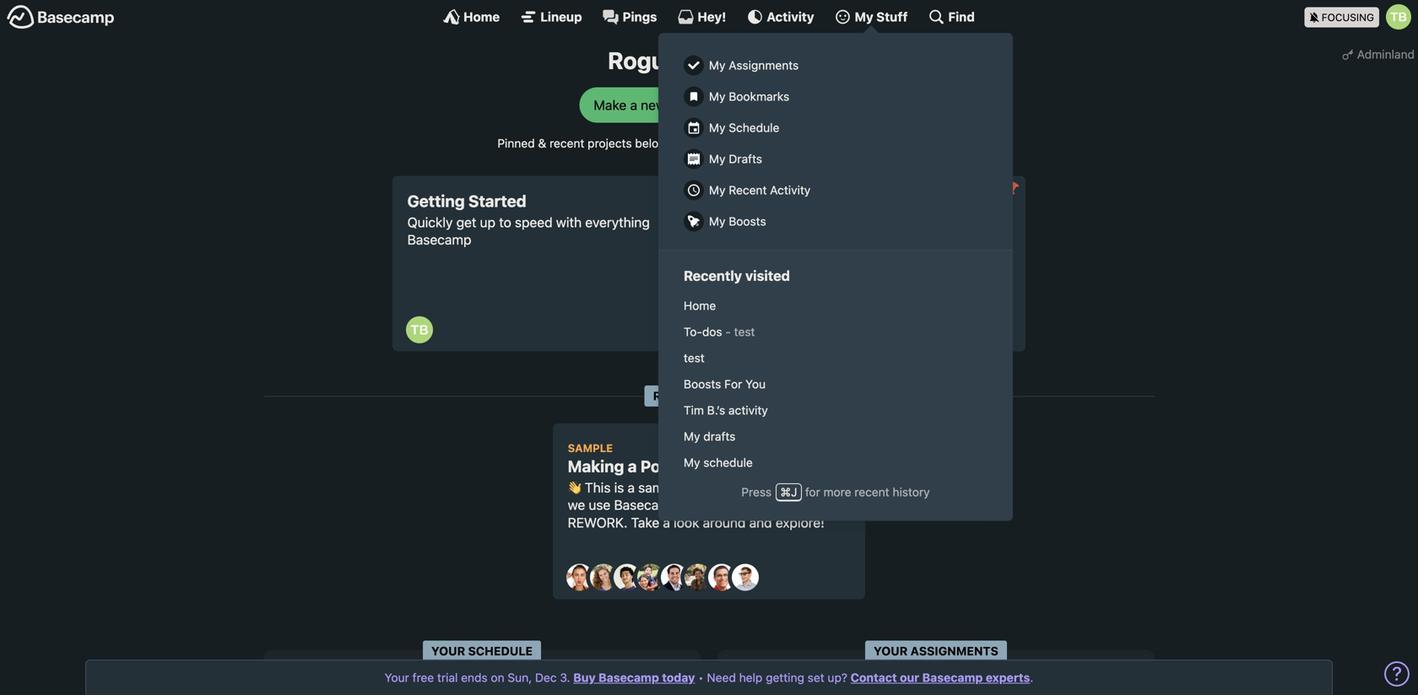 Task type: vqa. For each thing, say whether or not it's contained in the screenshot.
'FIND' dropdown button
yes



Task type: describe. For each thing, give the bounding box(es) containing it.
project inside 'link'
[[670, 97, 713, 113]]

rework.
[[568, 515, 628, 531]]

my boosts link
[[675, 206, 996, 237]]

showcase
[[748, 480, 809, 496]]

in
[[722, 136, 732, 150]]

1 vertical spatial to
[[732, 480, 745, 496]]

quickly
[[407, 214, 453, 230]]

victor cooper image
[[732, 565, 759, 592]]

josh fiske image
[[661, 565, 688, 592]]

pings button
[[602, 8, 657, 25]]

get
[[456, 214, 476, 230]]

everything
[[585, 214, 650, 230]]

a inside 'link'
[[630, 97, 637, 113]]

to inside getting started quickly get up to speed with everything basecamp
[[499, 214, 511, 230]]

take
[[631, 515, 659, 531]]

a right 'is'
[[628, 480, 635, 496]]

a right in
[[735, 136, 741, 150]]

explore!
[[776, 515, 825, 531]]

free
[[412, 671, 434, 685]]

getting
[[407, 192, 465, 211]]

make a new project link
[[579, 87, 727, 123]]

recent inside main "element"
[[855, 485, 889, 499]]

use
[[589, 497, 611, 513]]

recently visited pages element
[[675, 293, 996, 476]]

my drafts
[[709, 152, 762, 166]]

&
[[538, 136, 546, 150]]

sample making a podcast 👋 this is a sample project to showcase how we use basecamp to make a podcast called rework. take a look around and explore!
[[568, 442, 838, 531]]

you
[[746, 377, 766, 391]]

basecamp inside getting started quickly get up to speed with everything basecamp
[[407, 232, 471, 248]]

annie bryan image
[[566, 565, 593, 592]]

visited inside main "element"
[[745, 268, 790, 284]]

list
[[744, 136, 760, 150]]

contact our basecamp experts link
[[851, 671, 1030, 685]]

boosts inside recently visited pages element
[[684, 377, 721, 391]]

help
[[739, 671, 763, 685]]

boosts inside my stuff element
[[729, 214, 766, 228]]

this
[[585, 480, 611, 496]]

history
[[893, 485, 930, 499]]

my for my stuff
[[855, 9, 873, 24]]

all
[[707, 136, 719, 150]]

a left look
[[663, 515, 670, 531]]

people
[[783, 97, 825, 113]]

make
[[594, 97, 627, 113]]

tim
[[684, 404, 704, 418]]

with
[[556, 214, 582, 230]]

new
[[641, 97, 666, 113]]

1 horizontal spatial test
[[734, 325, 755, 339]]

drafts
[[703, 430, 736, 444]]

my for my recent activity
[[709, 183, 726, 197]]

my assignments
[[709, 58, 799, 72]]

drafts
[[729, 152, 762, 166]]

main element
[[0, 0, 1418, 521]]

my for my drafts
[[709, 152, 726, 166]]

your schedule
[[431, 645, 533, 659]]

rogue
[[608, 46, 679, 74]]

1 vertical spatial visited
[[718, 389, 765, 403]]

rogue enterprises
[[608, 46, 810, 74]]

today
[[662, 671, 695, 685]]

home inside recently visited pages element
[[684, 299, 716, 313]]

on
[[491, 671, 504, 685]]

make
[[697, 497, 730, 513]]

0 horizontal spatial recent
[[550, 136, 584, 150]]

my drafts link
[[675, 424, 996, 450]]

tim burton image
[[1386, 4, 1411, 30]]

trial
[[437, 671, 458, 685]]

adminland link
[[1339, 42, 1418, 67]]

2 tim burton image from the left
[[727, 317, 754, 344]]

activity inside my stuff element
[[770, 183, 811, 197]]

schedule
[[703, 456, 753, 470]]

view
[[677, 136, 703, 150]]

my drafts link
[[675, 144, 996, 175]]

dos
[[702, 325, 722, 339]]

focusing
[[1322, 11, 1374, 23]]

my recent activity
[[709, 183, 811, 197]]

cheryl walters image
[[590, 565, 617, 592]]

for
[[724, 377, 742, 391]]

schedule for my schedule
[[729, 121, 780, 135]]

buy basecamp today link
[[573, 671, 695, 685]]

activity
[[729, 404, 768, 418]]

hey!
[[698, 9, 726, 24]]

-
[[726, 325, 731, 339]]

adminland
[[1357, 47, 1415, 61]]

our
[[900, 671, 919, 685]]

my for my bookmarks
[[709, 89, 726, 103]]

my assignments link
[[675, 50, 996, 81]]

👋
[[568, 480, 581, 496]]

recently inside main "element"
[[684, 268, 742, 284]]

my for my assignments
[[709, 58, 726, 72]]

basecamp right buy
[[599, 671, 659, 685]]

activity link
[[747, 8, 814, 25]]

ends
[[461, 671, 488, 685]]

dec
[[535, 671, 557, 685]]

assignments for your assignments
[[911, 645, 999, 659]]

⌘ j for more recent history
[[780, 485, 930, 499]]

find button
[[928, 8, 975, 25]]

⌘
[[780, 485, 791, 499]]

nicole katz image
[[685, 565, 712, 592]]

boosts for you
[[684, 377, 766, 391]]

j
[[791, 485, 797, 499]]

switch accounts image
[[7, 4, 115, 30]]

3.
[[560, 671, 570, 685]]

invite
[[746, 97, 779, 113]]

·
[[671, 136, 674, 150]]

my drafts
[[684, 430, 736, 444]]



Task type: locate. For each thing, give the bounding box(es) containing it.
1 vertical spatial schedule
[[468, 645, 533, 659]]

1 horizontal spatial your
[[431, 645, 465, 659]]

assignments up bookmarks
[[729, 58, 799, 72]]

0 horizontal spatial home link
[[443, 8, 500, 25]]

basecamp up take
[[614, 497, 678, 513]]

contact
[[851, 671, 897, 685]]

assignments up contact our basecamp experts 'link'
[[911, 645, 999, 659]]

schedule up on on the left
[[468, 645, 533, 659]]

2 vertical spatial to
[[682, 497, 694, 513]]

0 vertical spatial boosts
[[729, 214, 766, 228]]

and
[[749, 515, 772, 531]]

home up to-
[[684, 299, 716, 313]]

invite people link
[[732, 87, 839, 123]]

activity right recent
[[770, 183, 811, 197]]

home link left lineup link
[[443, 8, 500, 25]]

test right the -
[[734, 325, 755, 339]]

up
[[480, 214, 496, 230]]

called
[[798, 497, 834, 513]]

assignments inside my stuff element
[[729, 58, 799, 72]]

a up around
[[734, 497, 741, 513]]

pings
[[623, 9, 657, 24]]

making
[[568, 457, 624, 476]]

.
[[1030, 671, 1034, 685]]

my up my bookmarks
[[709, 58, 726, 72]]

my down my drafts
[[684, 456, 700, 470]]

recently
[[684, 268, 742, 284], [653, 389, 715, 403]]

recently up dos
[[684, 268, 742, 284]]

lineup link
[[520, 8, 582, 25]]

basecamp inside 'sample making a podcast 👋 this is a sample project to showcase how we use basecamp to make a podcast called rework. take a look around and explore!'
[[614, 497, 678, 513]]

recent right &
[[550, 136, 584, 150]]

focusing button
[[1305, 0, 1418, 33]]

to down "schedule"
[[732, 480, 745, 496]]

speed
[[515, 214, 553, 230]]

my down my recent activity
[[709, 214, 726, 228]]

basecamp down quickly
[[407, 232, 471, 248]]

0 horizontal spatial tim burton image
[[406, 317, 433, 344]]

tim burton image
[[406, 317, 433, 344], [727, 317, 754, 344]]

bookmarks
[[729, 89, 789, 103]]

your assignments
[[874, 645, 999, 659]]

activity up the my assignments
[[767, 9, 814, 24]]

recent
[[729, 183, 767, 197]]

home link up test link
[[675, 293, 996, 319]]

getting
[[766, 671, 804, 685]]

recently visited inside main "element"
[[684, 268, 790, 284]]

sun,
[[508, 671, 532, 685]]

project up make
[[686, 480, 729, 496]]

more
[[824, 485, 851, 499]]

b.'s
[[707, 404, 725, 418]]

1 vertical spatial boosts
[[684, 377, 721, 391]]

my bookmarks link
[[675, 81, 996, 112]]

up?
[[828, 671, 848, 685]]

your up contact
[[874, 645, 908, 659]]

home link for activity link
[[443, 8, 500, 25]]

1 horizontal spatial assignments
[[911, 645, 999, 659]]

schedule up list
[[729, 121, 780, 135]]

1 vertical spatial activity
[[770, 183, 811, 197]]

recent right more
[[855, 485, 889, 499]]

my for my schedule
[[709, 121, 726, 135]]

buy
[[573, 671, 596, 685]]

1 vertical spatial recently
[[653, 389, 715, 403]]

1 vertical spatial recent
[[855, 485, 889, 499]]

tim b.'s activity link
[[675, 398, 996, 424]]

my schedule
[[709, 121, 780, 135]]

0 vertical spatial activity
[[767, 9, 814, 24]]

2 horizontal spatial your
[[874, 645, 908, 659]]

lineup
[[540, 9, 582, 24]]

1 horizontal spatial home link
[[675, 293, 996, 319]]

0 vertical spatial home
[[464, 9, 500, 24]]

pinned
[[497, 136, 535, 150]]

visited down my boosts at the top
[[745, 268, 790, 284]]

my recent activity link
[[675, 175, 996, 206]]

basecamp
[[407, 232, 471, 248], [614, 497, 678, 513], [599, 671, 659, 685], [922, 671, 983, 685]]

test down to-
[[684, 351, 705, 365]]

1 vertical spatial home
[[684, 299, 716, 313]]

invite people
[[746, 97, 825, 113]]

activity
[[767, 9, 814, 24], [770, 183, 811, 197]]

0 vertical spatial to
[[499, 214, 511, 230]]

0 horizontal spatial schedule
[[468, 645, 533, 659]]

1 horizontal spatial to
[[682, 497, 694, 513]]

your up trial
[[431, 645, 465, 659]]

my up view all in a list link
[[709, 121, 726, 135]]

my down rogue enterprises
[[709, 89, 726, 103]]

my boosts
[[709, 214, 766, 228]]

pinned & recent projects below · view all in a list
[[497, 136, 760, 150]]

0 horizontal spatial boosts
[[684, 377, 721, 391]]

1 horizontal spatial recent
[[855, 485, 889, 499]]

experts
[[986, 671, 1030, 685]]

below
[[635, 136, 667, 150]]

to up look
[[682, 497, 694, 513]]

1 horizontal spatial schedule
[[729, 121, 780, 135]]

find
[[948, 9, 975, 24]]

my down view all in a list link
[[709, 152, 726, 166]]

0 vertical spatial recent
[[550, 136, 584, 150]]

test link
[[675, 345, 996, 372]]

visited up activity
[[718, 389, 765, 403]]

1 vertical spatial home link
[[675, 293, 996, 319]]

my stuff element
[[675, 50, 996, 237]]

boosts for you link
[[675, 372, 996, 398]]

stuff
[[877, 9, 908, 24]]

is
[[614, 480, 624, 496]]

recently visited up b.'s
[[653, 389, 765, 403]]

1 horizontal spatial boosts
[[729, 214, 766, 228]]

0 vertical spatial project
[[670, 97, 713, 113]]

recently visited down my boosts at the top
[[684, 268, 790, 284]]

to-dos - test
[[684, 325, 755, 339]]

a right 'making'
[[628, 457, 637, 476]]

set
[[808, 671, 825, 685]]

your left free
[[385, 671, 409, 685]]

podcast
[[745, 497, 794, 513]]

to right up
[[499, 214, 511, 230]]

0 vertical spatial recently
[[684, 268, 742, 284]]

view all in a list link
[[677, 136, 760, 150]]

a
[[630, 97, 637, 113], [735, 136, 741, 150], [628, 457, 637, 476], [628, 480, 635, 496], [734, 497, 741, 513], [663, 515, 670, 531]]

0 vertical spatial recently visited
[[684, 268, 790, 284]]

steve marsh image
[[708, 565, 735, 592]]

my for my drafts
[[684, 430, 700, 444]]

schedule for your schedule
[[468, 645, 533, 659]]

my inside 'link'
[[709, 89, 726, 103]]

1 vertical spatial recently visited
[[653, 389, 765, 403]]

your for your assignments
[[874, 645, 908, 659]]

my for my schedule
[[684, 456, 700, 470]]

my stuff button
[[835, 8, 908, 25]]

my for my boosts
[[709, 214, 726, 228]]

2 horizontal spatial to
[[732, 480, 745, 496]]

started
[[469, 192, 527, 211]]

basecamp down your assignments at the right of page
[[922, 671, 983, 685]]

home left lineup link
[[464, 9, 500, 24]]

my inside popup button
[[855, 9, 873, 24]]

make a new project
[[594, 97, 713, 113]]

0 horizontal spatial test
[[684, 351, 705, 365]]

boosts down recent
[[729, 214, 766, 228]]

look
[[674, 515, 699, 531]]

need
[[707, 671, 736, 685]]

0 vertical spatial home link
[[443, 8, 500, 25]]

1 horizontal spatial tim burton image
[[727, 317, 754, 344]]

jennifer young image
[[637, 565, 664, 592]]

a left the new
[[630, 97, 637, 113]]

1 vertical spatial test
[[684, 351, 705, 365]]

home link for tim b.'s activity link on the bottom of the page
[[675, 293, 996, 319]]

project right the new
[[670, 97, 713, 113]]

my left stuff
[[855, 9, 873, 24]]

getting started quickly get up to speed with everything basecamp
[[407, 192, 650, 248]]

we
[[568, 497, 585, 513]]

sample
[[568, 442, 613, 454]]

jared davis image
[[614, 565, 641, 592]]

enterprises
[[684, 46, 810, 74]]

press
[[742, 485, 772, 499]]

0 vertical spatial visited
[[745, 268, 790, 284]]

hey! button
[[677, 8, 726, 25]]

project inside 'sample making a podcast 👋 this is a sample project to showcase how we use basecamp to make a podcast called rework. take a look around and explore!'
[[686, 480, 729, 496]]

0 vertical spatial assignments
[[729, 58, 799, 72]]

to-
[[684, 325, 702, 339]]

0 vertical spatial schedule
[[729, 121, 780, 135]]

sample
[[638, 480, 682, 496]]

•
[[698, 671, 704, 685]]

visited
[[745, 268, 790, 284], [718, 389, 765, 403]]

1 horizontal spatial home
[[684, 299, 716, 313]]

0 horizontal spatial to
[[499, 214, 511, 230]]

projects
[[588, 136, 632, 150]]

None submit
[[999, 176, 1026, 203]]

0 horizontal spatial your
[[385, 671, 409, 685]]

recently up tim
[[653, 389, 715, 403]]

assignments for my assignments
[[729, 58, 799, 72]]

schedule inside my stuff element
[[729, 121, 780, 135]]

0 horizontal spatial assignments
[[729, 58, 799, 72]]

your for your schedule
[[431, 645, 465, 659]]

my down tim
[[684, 430, 700, 444]]

boosts up tim
[[684, 377, 721, 391]]

my stuff
[[855, 9, 908, 24]]

0 vertical spatial test
[[734, 325, 755, 339]]

1 vertical spatial assignments
[[911, 645, 999, 659]]

0 horizontal spatial home
[[464, 9, 500, 24]]

around
[[703, 515, 746, 531]]

my schedule link
[[675, 112, 996, 144]]

1 vertical spatial project
[[686, 480, 729, 496]]

test
[[734, 325, 755, 339], [684, 351, 705, 365]]

your free trial ends on sun, dec  3. buy basecamp today • need help getting set up? contact our basecamp experts .
[[385, 671, 1034, 685]]

1 tim burton image from the left
[[406, 317, 433, 344]]

my left recent
[[709, 183, 726, 197]]



